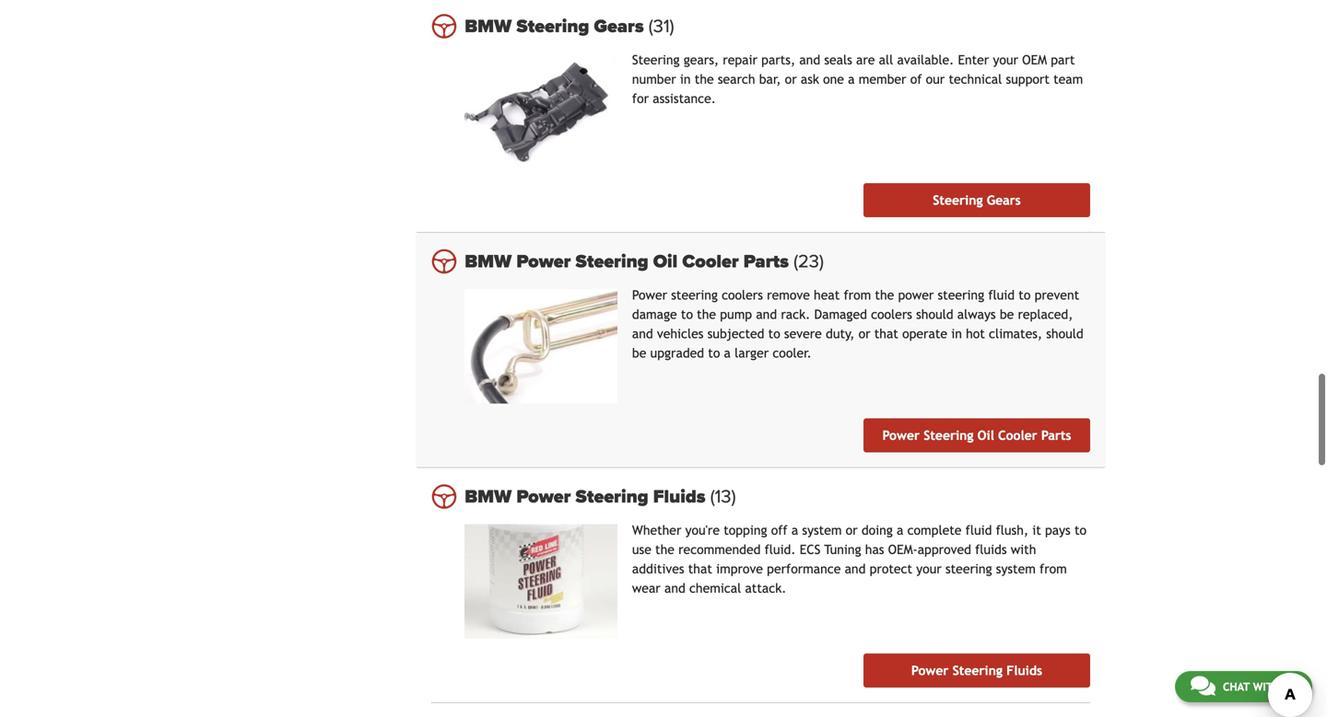 Task type: vqa. For each thing, say whether or not it's contained in the screenshot.


Task type: describe. For each thing, give the bounding box(es) containing it.
fluid.
[[765, 543, 796, 558]]

1 vertical spatial gears
[[987, 193, 1021, 208]]

that inside power steering coolers remove heat from the power steering fluid to prevent damage to the pump and rack. damaged coolers should always be replaced, and vehicles subjected to severe duty, or that operate in hot climates, should be upgraded to a larger cooler.
[[874, 327, 898, 342]]

always
[[957, 308, 996, 322]]

the inside whether you're topping off a system or doing a complete fluid flush, it pays to use the recommended fluid. ecs tuning has oem-approved fluids with additives that improve performance and protect your steering system from wear and chemical attack.
[[655, 543, 674, 558]]

power steering fluids link
[[863, 654, 1090, 688]]

steering inside steering gears, repair parts, and seals are all available. enter your oem part number in the search bar, or ask one a member of our technical support team for assistance.
[[632, 53, 680, 67]]

parts,
[[761, 53, 795, 67]]

ask
[[801, 72, 819, 87]]

fluids
[[975, 543, 1007, 558]]

chat with us link
[[1175, 672, 1312, 703]]

attack.
[[745, 582, 786, 596]]

the left power
[[875, 288, 894, 303]]

and down additives on the bottom of the page
[[664, 582, 685, 596]]

available.
[[897, 53, 954, 67]]

bmw                                                                                    power steering fluids link
[[465, 486, 1090, 508]]

power steering fluids
[[911, 664, 1042, 679]]

bmw for bmw                                                                                    power steering oil cooler parts
[[465, 251, 512, 273]]

assistance.
[[653, 91, 716, 106]]

our
[[926, 72, 945, 87]]

repair
[[723, 53, 757, 67]]

1 horizontal spatial with
[[1253, 681, 1280, 694]]

comments image
[[1191, 676, 1215, 698]]

1 horizontal spatial be
[[1000, 308, 1014, 322]]

from inside whether you're topping off a system or doing a complete fluid flush, it pays to use the recommended fluid. ecs tuning has oem-approved fluids with additives that improve performance and protect your steering system from wear and chemical attack.
[[1040, 562, 1067, 577]]

severe
[[784, 327, 822, 342]]

your inside whether you're topping off a system or doing a complete fluid flush, it pays to use the recommended fluid. ecs tuning has oem-approved fluids with additives that improve performance and protect your steering system from wear and chemical attack.
[[916, 562, 942, 577]]

flush,
[[996, 524, 1028, 538]]

1 vertical spatial be
[[632, 346, 646, 361]]

0 vertical spatial parts
[[743, 251, 789, 273]]

bmw                                                                                    steering gears
[[465, 15, 649, 38]]

gears,
[[684, 53, 719, 67]]

hot
[[966, 327, 985, 342]]

subjected
[[707, 327, 764, 342]]

oem-
[[888, 543, 918, 558]]

steering inside whether you're topping off a system or doing a complete fluid flush, it pays to use the recommended fluid. ecs tuning has oem-approved fluids with additives that improve performance and protect your steering system from wear and chemical attack.
[[945, 562, 992, 577]]

to up cooler.
[[768, 327, 780, 342]]

fluid inside whether you're topping off a system or doing a complete fluid flush, it pays to use the recommended fluid. ecs tuning has oem-approved fluids with additives that improve performance and protect your steering system from wear and chemical attack.
[[965, 524, 992, 538]]

pays
[[1045, 524, 1071, 538]]

bmw for bmw                                                                                    power steering fluids
[[465, 486, 512, 508]]

vehicles
[[657, 327, 704, 342]]

us
[[1283, 681, 1297, 694]]

heat
[[814, 288, 840, 303]]

to inside whether you're topping off a system or doing a complete fluid flush, it pays to use the recommended fluid. ecs tuning has oem-approved fluids with additives that improve performance and protect your steering system from wear and chemical attack.
[[1074, 524, 1087, 538]]

steering gears
[[933, 193, 1021, 208]]

are
[[856, 53, 875, 67]]

for
[[632, 91, 649, 106]]

protect
[[870, 562, 912, 577]]

a inside steering gears, repair parts, and seals are all available. enter your oem part number in the search bar, or ask one a member of our technical support team for assistance.
[[848, 72, 855, 87]]

bmw                                                                                    power steering oil cooler parts
[[465, 251, 794, 273]]

to up replaced,
[[1019, 288, 1031, 303]]

chemical
[[689, 582, 741, 596]]

power for power steering fluids
[[911, 664, 949, 679]]

one
[[823, 72, 844, 87]]

that inside whether you're topping off a system or doing a complete fluid flush, it pays to use the recommended fluid. ecs tuning has oem-approved fluids with additives that improve performance and protect your steering system from wear and chemical attack.
[[688, 562, 712, 577]]

your inside steering gears, repair parts, and seals are all available. enter your oem part number in the search bar, or ask one a member of our technical support team for assistance.
[[993, 53, 1018, 67]]

damaged
[[814, 308, 867, 322]]

or inside power steering coolers remove heat from the power steering fluid to prevent damage to the pump and rack. damaged coolers should always be replaced, and vehicles subjected to severe duty, or that operate in hot climates, should be upgraded to a larger cooler.
[[858, 327, 870, 342]]

power
[[898, 288, 934, 303]]

larger
[[735, 346, 769, 361]]

cooler.
[[773, 346, 812, 361]]

1 horizontal spatial coolers
[[871, 308, 912, 322]]

the inside steering gears, repair parts, and seals are all available. enter your oem part number in the search bar, or ask one a member of our technical support team for assistance.
[[695, 72, 714, 87]]

from inside power steering coolers remove heat from the power steering fluid to prevent damage to the pump and rack. damaged coolers should always be replaced, and vehicles subjected to severe duty, or that operate in hot climates, should be upgraded to a larger cooler.
[[844, 288, 871, 303]]

1 horizontal spatial should
[[1046, 327, 1083, 342]]

or inside whether you're topping off a system or doing a complete fluid flush, it pays to use the recommended fluid. ecs tuning has oem-approved fluids with additives that improve performance and protect your steering system from wear and chemical attack.
[[846, 524, 858, 538]]

ecs
[[800, 543, 820, 558]]

off
[[771, 524, 788, 538]]

replaced,
[[1018, 308, 1073, 322]]

a right off
[[791, 524, 798, 538]]

wear
[[632, 582, 661, 596]]

0 horizontal spatial system
[[802, 524, 842, 538]]

a up oem-
[[897, 524, 903, 538]]

pump
[[720, 308, 752, 322]]

a inside power steering coolers remove heat from the power steering fluid to prevent damage to the pump and rack. damaged coolers should always be replaced, and vehicles subjected to severe duty, or that operate in hot climates, should be upgraded to a larger cooler.
[[724, 346, 731, 361]]

duty,
[[826, 327, 855, 342]]

climates,
[[989, 327, 1042, 342]]

additives
[[632, 562, 684, 577]]

power steering oil cooler parts link
[[863, 419, 1090, 453]]



Task type: locate. For each thing, give the bounding box(es) containing it.
3 bmw from the top
[[465, 486, 512, 508]]

power
[[516, 251, 571, 273], [632, 288, 667, 303], [882, 429, 920, 443], [516, 486, 571, 508], [911, 664, 949, 679]]

technical
[[949, 72, 1002, 87]]

a down subjected
[[724, 346, 731, 361]]

coolers down power
[[871, 308, 912, 322]]

has
[[865, 543, 884, 558]]

you're
[[685, 524, 720, 538]]

should down replaced,
[[1046, 327, 1083, 342]]

0 horizontal spatial coolers
[[722, 288, 763, 303]]

steering up always
[[938, 288, 984, 303]]

that left operate
[[874, 327, 898, 342]]

0 horizontal spatial cooler
[[682, 251, 739, 273]]

enter
[[958, 53, 989, 67]]

1 vertical spatial parts
[[1041, 429, 1071, 443]]

remove
[[767, 288, 810, 303]]

1 vertical spatial or
[[858, 327, 870, 342]]

should up operate
[[916, 308, 953, 322]]

system up ecs
[[802, 524, 842, 538]]

to up vehicles
[[681, 308, 693, 322]]

0 vertical spatial coolers
[[722, 288, 763, 303]]

1 horizontal spatial parts
[[1041, 429, 1071, 443]]

complete
[[907, 524, 962, 538]]

1 horizontal spatial cooler
[[998, 429, 1037, 443]]

1 horizontal spatial gears
[[987, 193, 1021, 208]]

2 vertical spatial bmw
[[465, 486, 512, 508]]

or right the duty,
[[858, 327, 870, 342]]

1 horizontal spatial from
[[1040, 562, 1067, 577]]

a right one
[[848, 72, 855, 87]]

from up damaged
[[844, 288, 871, 303]]

the left pump
[[697, 308, 716, 322]]

of
[[910, 72, 922, 87]]

and inside steering gears, repair parts, and seals are all available. enter your oem part number in the search bar, or ask one a member of our technical support team for assistance.
[[799, 53, 820, 67]]

cooler
[[682, 251, 739, 273], [998, 429, 1037, 443]]

0 vertical spatial or
[[785, 72, 797, 87]]

number
[[632, 72, 676, 87]]

1 vertical spatial with
[[1253, 681, 1280, 694]]

steering
[[516, 15, 589, 38], [632, 53, 680, 67], [933, 193, 983, 208], [576, 251, 648, 273], [924, 429, 974, 443], [576, 486, 648, 508], [953, 664, 1003, 679]]

0 horizontal spatial fluids
[[653, 486, 706, 508]]

from
[[844, 288, 871, 303], [1040, 562, 1067, 577]]

0 vertical spatial be
[[1000, 308, 1014, 322]]

fluid
[[988, 288, 1015, 303], [965, 524, 992, 538]]

1 vertical spatial from
[[1040, 562, 1067, 577]]

upgraded
[[650, 346, 704, 361]]

1 vertical spatial fluid
[[965, 524, 992, 538]]

and
[[799, 53, 820, 67], [756, 308, 777, 322], [632, 327, 653, 342], [845, 562, 866, 577], [664, 582, 685, 596]]

with inside whether you're topping off a system or doing a complete fluid flush, it pays to use the recommended fluid. ecs tuning has oem-approved fluids with additives that improve performance and protect your steering system from wear and chemical attack.
[[1011, 543, 1036, 558]]

from down "pays"
[[1040, 562, 1067, 577]]

be
[[1000, 308, 1014, 322], [632, 346, 646, 361]]

0 vertical spatial gears
[[594, 15, 644, 38]]

support
[[1006, 72, 1050, 87]]

0 vertical spatial fluid
[[988, 288, 1015, 303]]

chat with us
[[1223, 681, 1297, 694]]

bar,
[[759, 72, 781, 87]]

0 horizontal spatial that
[[688, 562, 712, 577]]

fluid up always
[[988, 288, 1015, 303]]

that up 'chemical'
[[688, 562, 712, 577]]

1 vertical spatial in
[[951, 327, 962, 342]]

0 vertical spatial should
[[916, 308, 953, 322]]

in left hot
[[951, 327, 962, 342]]

1 vertical spatial should
[[1046, 327, 1083, 342]]

2 vertical spatial or
[[846, 524, 858, 538]]

steering
[[671, 288, 718, 303], [938, 288, 984, 303], [945, 562, 992, 577]]

fluid up fluids
[[965, 524, 992, 538]]

1 vertical spatial oil
[[977, 429, 994, 443]]

2 horizontal spatial or
[[858, 327, 870, 342]]

or
[[785, 72, 797, 87], [858, 327, 870, 342], [846, 524, 858, 538]]

member
[[859, 72, 906, 87]]

part
[[1051, 53, 1075, 67]]

1 bmw from the top
[[465, 15, 512, 38]]

use
[[632, 543, 651, 558]]

be left the "upgraded"
[[632, 346, 646, 361]]

the down gears,
[[695, 72, 714, 87]]

doing
[[862, 524, 893, 538]]

with down flush,
[[1011, 543, 1036, 558]]

system down fluids
[[996, 562, 1036, 577]]

power inside power steering coolers remove heat from the power steering fluid to prevent damage to the pump and rack. damaged coolers should always be replaced, and vehicles subjected to severe duty, or that operate in hot climates, should be upgraded to a larger cooler.
[[632, 288, 667, 303]]

chat
[[1223, 681, 1250, 694]]

bmw                                                                                    power steering oil cooler parts link
[[465, 251, 1090, 273]]

the up additives on the bottom of the page
[[655, 543, 674, 558]]

0 horizontal spatial with
[[1011, 543, 1036, 558]]

0 vertical spatial with
[[1011, 543, 1036, 558]]

1 vertical spatial fluids
[[1006, 664, 1042, 679]]

to down subjected
[[708, 346, 720, 361]]

and down the tuning
[[845, 562, 866, 577]]

recommended
[[678, 543, 761, 558]]

whether you're topping off a system or doing a complete fluid flush, it pays to use the recommended fluid. ecs tuning has oem-approved fluids with additives that improve performance and protect your steering system from wear and chemical attack.
[[632, 524, 1087, 596]]

damage
[[632, 308, 677, 322]]

that
[[874, 327, 898, 342], [688, 562, 712, 577]]

coolers
[[722, 288, 763, 303], [871, 308, 912, 322]]

parts
[[743, 251, 789, 273], [1041, 429, 1071, 443]]

and down damage
[[632, 327, 653, 342]]

1 vertical spatial system
[[996, 562, 1036, 577]]

0 vertical spatial in
[[680, 72, 691, 87]]

0 vertical spatial system
[[802, 524, 842, 538]]

operate
[[902, 327, 947, 342]]

1 horizontal spatial in
[[951, 327, 962, 342]]

power for power steering oil cooler parts
[[882, 429, 920, 443]]

steering down fluids
[[945, 562, 992, 577]]

1 horizontal spatial that
[[874, 327, 898, 342]]

power steering oil cooler parts thumbnail image image
[[465, 290, 617, 404]]

with left us
[[1253, 681, 1280, 694]]

0 vertical spatial oil
[[653, 251, 678, 273]]

prevent
[[1035, 288, 1079, 303]]

in up assistance.
[[680, 72, 691, 87]]

and up ask
[[799, 53, 820, 67]]

0 vertical spatial bmw
[[465, 15, 512, 38]]

1 vertical spatial that
[[688, 562, 712, 577]]

0 vertical spatial that
[[874, 327, 898, 342]]

bmw                                                                                    power steering fluids
[[465, 486, 710, 508]]

0 horizontal spatial parts
[[743, 251, 789, 273]]

search
[[718, 72, 755, 87]]

1 horizontal spatial or
[[846, 524, 858, 538]]

1 horizontal spatial fluids
[[1006, 664, 1042, 679]]

the
[[695, 72, 714, 87], [875, 288, 894, 303], [697, 308, 716, 322], [655, 543, 674, 558]]

0 horizontal spatial be
[[632, 346, 646, 361]]

and left rack.
[[756, 308, 777, 322]]

power for power steering coolers remove heat from the power steering fluid to prevent damage to the pump and rack. damaged coolers should always be replaced, and vehicles subjected to severe duty, or that operate in hot climates, should be upgraded to a larger cooler.
[[632, 288, 667, 303]]

0 vertical spatial your
[[993, 53, 1018, 67]]

1 horizontal spatial oil
[[977, 429, 994, 443]]

performance
[[767, 562, 841, 577]]

fluids inside power steering fluids link
[[1006, 664, 1042, 679]]

your down the approved
[[916, 562, 942, 577]]

0 vertical spatial from
[[844, 288, 871, 303]]

power steering coolers remove heat from the power steering fluid to prevent damage to the pump and rack. damaged coolers should always be replaced, and vehicles subjected to severe duty, or that operate in hot climates, should be upgraded to a larger cooler.
[[632, 288, 1083, 361]]

in inside steering gears, repair parts, and seals are all available. enter your oem part number in the search bar, or ask one a member of our technical support team for assistance.
[[680, 72, 691, 87]]

team
[[1053, 72, 1083, 87]]

all
[[879, 53, 893, 67]]

rack.
[[781, 308, 810, 322]]

or inside steering gears, repair parts, and seals are all available. enter your oem part number in the search bar, or ask one a member of our technical support team for assistance.
[[785, 72, 797, 87]]

0 horizontal spatial oil
[[653, 251, 678, 273]]

system
[[802, 524, 842, 538], [996, 562, 1036, 577]]

to
[[1019, 288, 1031, 303], [681, 308, 693, 322], [768, 327, 780, 342], [708, 346, 720, 361], [1074, 524, 1087, 538]]

power steering fluids thumbnail image image
[[465, 525, 617, 640]]

approved
[[918, 543, 971, 558]]

oil
[[653, 251, 678, 273], [977, 429, 994, 443]]

in inside power steering coolers remove heat from the power steering fluid to prevent damage to the pump and rack. damaged coolers should always be replaced, and vehicles subjected to severe duty, or that operate in hot climates, should be upgraded to a larger cooler.
[[951, 327, 962, 342]]

a
[[848, 72, 855, 87], [724, 346, 731, 361], [791, 524, 798, 538], [897, 524, 903, 538]]

0 horizontal spatial or
[[785, 72, 797, 87]]

bmw for bmw                                                                                    steering gears
[[465, 15, 512, 38]]

0 horizontal spatial gears
[[594, 15, 644, 38]]

topping
[[724, 524, 767, 538]]

bmw
[[465, 15, 512, 38], [465, 251, 512, 273], [465, 486, 512, 508]]

0 horizontal spatial your
[[916, 562, 942, 577]]

1 horizontal spatial your
[[993, 53, 1018, 67]]

whether
[[632, 524, 681, 538]]

steering up vehicles
[[671, 288, 718, 303]]

oem
[[1022, 53, 1047, 67]]

1 vertical spatial coolers
[[871, 308, 912, 322]]

tuning
[[824, 543, 861, 558]]

0 horizontal spatial should
[[916, 308, 953, 322]]

2 bmw from the top
[[465, 251, 512, 273]]

it
[[1032, 524, 1041, 538]]

steering gears, repair parts, and seals are all available. enter your oem part number in the search bar, or ask one a member of our technical support team for assistance.
[[632, 53, 1083, 106]]

0 horizontal spatial in
[[680, 72, 691, 87]]

1 vertical spatial bmw
[[465, 251, 512, 273]]

gears
[[594, 15, 644, 38], [987, 193, 1021, 208]]

power steering oil cooler parts
[[882, 429, 1071, 443]]

steering gears thumbnail image image
[[465, 54, 617, 169]]

be up climates,
[[1000, 308, 1014, 322]]

seals
[[824, 53, 852, 67]]

in
[[680, 72, 691, 87], [951, 327, 962, 342]]

1 vertical spatial cooler
[[998, 429, 1037, 443]]

0 horizontal spatial from
[[844, 288, 871, 303]]

or up the tuning
[[846, 524, 858, 538]]

improve
[[716, 562, 763, 577]]

1 horizontal spatial system
[[996, 562, 1036, 577]]

coolers up pump
[[722, 288, 763, 303]]

0 vertical spatial fluids
[[653, 486, 706, 508]]

steering gears link
[[863, 184, 1090, 218]]

0 vertical spatial cooler
[[682, 251, 739, 273]]

or left ask
[[785, 72, 797, 87]]

bmw                                                                                    steering gears link
[[465, 15, 1090, 38]]

your left oem
[[993, 53, 1018, 67]]

fluid inside power steering coolers remove heat from the power steering fluid to prevent damage to the pump and rack. damaged coolers should always be replaced, and vehicles subjected to severe duty, or that operate in hot climates, should be upgraded to a larger cooler.
[[988, 288, 1015, 303]]

your
[[993, 53, 1018, 67], [916, 562, 942, 577]]

1 vertical spatial your
[[916, 562, 942, 577]]

to right "pays"
[[1074, 524, 1087, 538]]



